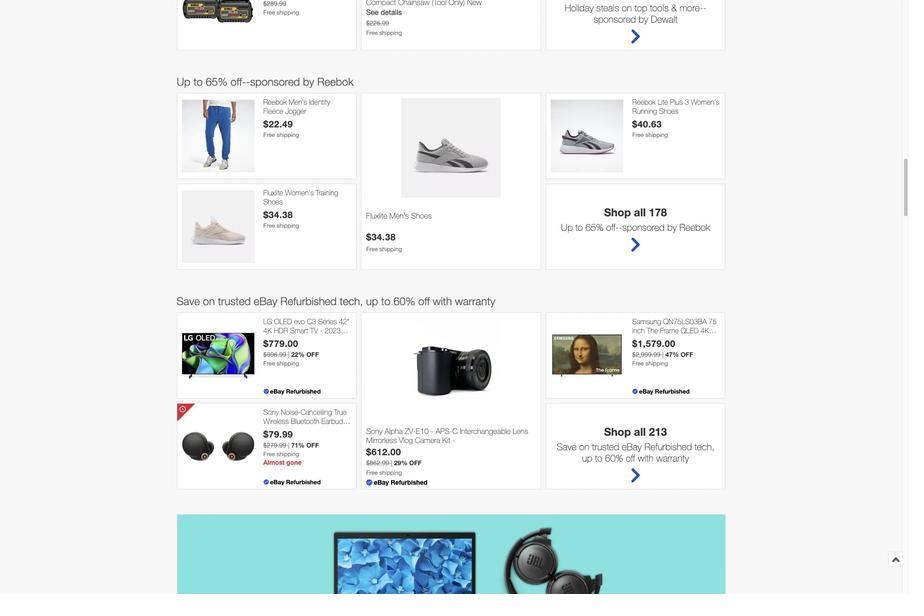 Task type: describe. For each thing, give the bounding box(es) containing it.
lens
[[513, 427, 529, 436]]

wf-
[[264, 426, 276, 434]]

reebok inside shop all 178 up to 65% off--sponsored by reebok
[[680, 222, 711, 233]]

| for $779.00
[[288, 351, 290, 359]]

interchangeable
[[460, 427, 511, 436]]

c3
[[307, 318, 316, 326]]

0 horizontal spatial 65%
[[206, 76, 228, 88]]

shoes inside the fluxlite women's training shoes $34.38 free shipping
[[264, 198, 283, 206]]

reebok lite plus 3 women's running shoes $40.63 free shipping
[[633, 98, 720, 138]]

0 horizontal spatial off-
[[231, 76, 246, 88]]

$2,999.99
[[633, 351, 661, 359]]

$279.99
[[264, 442, 287, 449]]

free inside $1,579.00 $2,999.99 | 47% off free shipping
[[633, 360, 644, 367]]

reebok men's identity fleece jogger $22.49 free shipping
[[264, 98, 330, 138]]

71%
[[291, 442, 305, 449]]

lg
[[264, 318, 272, 326]]

warranty inside shop all 213 save on trusted ebay refurbished tech, up to 60% off with warranty
[[657, 453, 690, 464]]

- inside shop all 178 up to 65% off--sponsored by reebok
[[619, 222, 623, 233]]

samsung qn75ls03ba 75 inch the frame qled 4k uhd hdr smart tv qn75ls03bafxza
[[633, 318, 717, 352]]

qn75ls03bafxza
[[633, 344, 692, 352]]

$226.99
[[366, 20, 389, 27]]

fluxlite women's training shoes $34.38 free shipping
[[264, 189, 338, 229]]

$79.99
[[264, 429, 293, 440]]

free inside "$79.99 $279.99 | 71% off free shipping almost gone"
[[264, 451, 275, 458]]

sony alpha zv-e10 - aps-c interchangeable lens mirrorless vlog camera kit - $612.00 $862.99 | 29% off free shipping
[[366, 427, 529, 477]]

with inside shop all 213 save on trusted ebay refurbished tech, up to 60% off with warranty
[[638, 453, 654, 464]]

$40.63
[[633, 118, 662, 129]]

$862.99
[[366, 460, 389, 467]]

e10
[[416, 427, 429, 436]]

178
[[649, 206, 668, 219]]

see
[[366, 8, 379, 16]]

lite
[[658, 98, 669, 106]]

qn75ls03ba
[[664, 318, 707, 326]]

free inside the fluxlite women's training shoes $34.38 free shipping
[[264, 222, 275, 229]]

47%
[[666, 351, 679, 359]]

| for $1,579.00
[[663, 351, 664, 359]]

refurbished down the gone
[[286, 479, 321, 486]]

reebok lite plus 3 women's running shoes link
[[633, 98, 721, 116]]

holiday steals on top tools & more-- sponsored by dewalt
[[565, 2, 707, 25]]

samsung
[[633, 318, 662, 326]]

shoes inside reebok lite plus 3 women's running shoes $40.63 free shipping
[[660, 107, 679, 115]]

see details $226.99 free shipping
[[366, 8, 402, 36]]

inch
[[633, 327, 645, 335]]

fluxlite for fluxlite men's shoes
[[366, 212, 388, 221]]

series
[[318, 318, 337, 326]]

- inside the holiday steals on top tools & more-- sponsored by dewalt
[[704, 2, 707, 13]]

training
[[316, 189, 338, 197]]

75
[[709, 318, 717, 326]]

reebok inside reebok men's identity fleece jogger $22.49 free shipping
[[264, 98, 287, 106]]

earbuds
[[322, 418, 347, 426]]

shipping inside sony alpha zv-e10 - aps-c interchangeable lens mirrorless vlog camera kit - $612.00 $862.99 | 29% off free shipping
[[380, 470, 402, 477]]

213
[[649, 426, 668, 439]]

running
[[633, 107, 658, 115]]

1 vertical spatial sponsored
[[250, 76, 300, 88]]

more-
[[680, 2, 704, 13]]

model
[[264, 335, 282, 344]]

black
[[313, 426, 330, 434]]

cancelling
[[301, 409, 332, 417]]

1000xm4
[[276, 426, 306, 434]]

shipping inside "$79.99 $279.99 | 71% off free shipping almost gone"
[[277, 451, 299, 458]]

2 vertical spatial shoes
[[411, 212, 432, 221]]

$612.00
[[366, 447, 402, 458]]

hdr inside samsung qn75ls03ba 75 inch the frame qled 4k uhd hdr smart tv qn75ls03bafxza
[[649, 335, 664, 344]]

29%
[[394, 459, 408, 467]]

hdr inside lg oled evo c3 series 42" 4k hdr smart tv - 2023 model
[[274, 327, 288, 335]]

the
[[647, 327, 659, 335]]

4k inside samsung qn75ls03ba 75 inch the frame qled 4k uhd hdr smart tv qn75ls03bafxza
[[701, 327, 710, 335]]

fluxlite men's shoes
[[366, 212, 432, 221]]

fleece
[[264, 107, 284, 115]]

save on trusted ebay refurbished tech, up to 60% off with warranty
[[177, 295, 496, 308]]

$34.38 free shipping
[[366, 231, 402, 253]]

gone
[[287, 459, 302, 467]]

wireless
[[264, 418, 289, 426]]

$1,579.00
[[633, 338, 676, 349]]

qled
[[681, 327, 699, 335]]

tv inside samsung qn75ls03ba 75 inch the frame qled 4k uhd hdr smart tv qn75ls03bafxza
[[686, 335, 694, 344]]

mirrorless
[[366, 436, 397, 445]]

free inside reebok lite plus 3 women's running shoes $40.63 free shipping
[[633, 132, 644, 138]]

shop all 178 up to 65% off--sponsored by reebok
[[562, 206, 711, 233]]

sony noise-cancelling true wireless bluetooth earbuds wf-1000xm4 - black
[[264, 409, 347, 434]]

| for $79.99
[[288, 442, 290, 449]]

0 horizontal spatial with
[[433, 295, 452, 308]]

| inside sony alpha zv-e10 - aps-c interchangeable lens mirrorless vlog camera kit - $612.00 $862.99 | 29% off free shipping
[[391, 460, 393, 467]]

uhd
[[633, 335, 647, 344]]

free inside $34.38 free shipping
[[366, 246, 378, 253]]

shipping inside the fluxlite women's training shoes $34.38 free shipping
[[277, 222, 299, 229]]

to inside shop all 213 save on trusted ebay refurbished tech, up to 60% off with warranty
[[595, 453, 603, 464]]

fluxlite for fluxlite women's training shoes $34.38 free shipping
[[264, 189, 283, 197]]

- inside sony noise-cancelling true wireless bluetooth earbuds wf-1000xm4 - black
[[308, 426, 311, 434]]

4k inside lg oled evo c3 series 42" 4k hdr smart tv - 2023 model
[[264, 327, 272, 335]]

men's for identity
[[289, 98, 307, 106]]

save inside shop all 213 save on trusted ebay refurbished tech, up to 60% off with warranty
[[557, 442, 577, 453]]

noise-
[[281, 409, 301, 417]]

bluetooth
[[291, 418, 320, 426]]

0 vertical spatial tech,
[[340, 295, 363, 308]]

top
[[635, 2, 648, 13]]

ebay refurbished for $779.00
[[270, 388, 321, 396]]

reebok men's identity fleece jogger link
[[264, 98, 352, 116]]

vlog
[[399, 436, 413, 445]]

0 horizontal spatial warranty
[[455, 295, 496, 308]]

smart inside samsung qn75ls03ba 75 inch the frame qled 4k uhd hdr smart tv qn75ls03bafxza
[[666, 335, 684, 344]]

shipping inside see details $226.99 free shipping
[[380, 30, 402, 36]]



Task type: vqa. For each thing, say whether or not it's contained in the screenshot.
the right any
no



Task type: locate. For each thing, give the bounding box(es) containing it.
0 vertical spatial all
[[635, 206, 646, 219]]

1 vertical spatial up
[[583, 453, 593, 464]]

4k down 75
[[701, 327, 710, 335]]

by for holiday
[[639, 14, 649, 25]]

4k
[[264, 327, 272, 335], [701, 327, 710, 335]]

$34.38 inside the fluxlite women's training shoes $34.38 free shipping
[[264, 209, 293, 220]]

tv
[[310, 327, 318, 335], [686, 335, 694, 344]]

shop for shop all 178
[[605, 206, 631, 219]]

0 vertical spatial trusted
[[218, 295, 251, 308]]

1 horizontal spatial hdr
[[649, 335, 664, 344]]

sponsored for holiday
[[594, 14, 637, 25]]

1 horizontal spatial fluxlite
[[366, 212, 388, 221]]

0 vertical spatial sponsored
[[594, 14, 637, 25]]

free inside $779.00 $996.99 | 22% off free shipping
[[264, 360, 275, 367]]

sponsored inside the holiday steals on top tools & more-- sponsored by dewalt
[[594, 14, 637, 25]]

off inside $1,579.00 $2,999.99 | 47% off free shipping
[[681, 351, 694, 359]]

3
[[685, 98, 690, 106]]

0 horizontal spatial by
[[303, 76, 314, 88]]

1 all from the top
[[635, 206, 646, 219]]

refurbished down "29%"
[[391, 479, 428, 487]]

1 vertical spatial with
[[638, 453, 654, 464]]

1 vertical spatial tech,
[[695, 442, 715, 453]]

42"
[[339, 318, 350, 326]]

shop inside shop all 213 save on trusted ebay refurbished tech, up to 60% off with warranty
[[605, 426, 631, 439]]

all inside shop all 213 save on trusted ebay refurbished tech, up to 60% off with warranty
[[635, 426, 646, 439]]

0 horizontal spatial on
[[203, 295, 215, 308]]

hdr down the
[[649, 335, 664, 344]]

0 horizontal spatial 4k
[[264, 327, 272, 335]]

1 horizontal spatial $34.38
[[366, 231, 396, 242]]

1 vertical spatial sony
[[366, 427, 383, 436]]

sponsored down steals
[[594, 14, 637, 25]]

65%
[[206, 76, 228, 88], [586, 222, 604, 233]]

1 horizontal spatial with
[[638, 453, 654, 464]]

smart
[[290, 327, 308, 335], [666, 335, 684, 344]]

sony up wireless
[[264, 409, 279, 417]]

1 vertical spatial women's
[[286, 189, 314, 197]]

0 horizontal spatial $34.38
[[264, 209, 293, 220]]

1 vertical spatial shoes
[[264, 198, 283, 206]]

up to 65% off--sponsored by reebok
[[177, 76, 354, 88]]

shipping inside $1,579.00 $2,999.99 | 47% off free shipping
[[646, 360, 669, 367]]

shop for shop all 213
[[605, 426, 631, 439]]

shop
[[605, 206, 631, 219], [605, 426, 631, 439]]

$34.38 down fluxlite women's training shoes link
[[264, 209, 293, 220]]

smart down frame
[[666, 335, 684, 344]]

0 vertical spatial shoes
[[660, 107, 679, 115]]

0 vertical spatial by
[[639, 14, 649, 25]]

0 horizontal spatial shoes
[[264, 198, 283, 206]]

alpha
[[385, 427, 403, 436]]

sony noise-cancelling true wireless bluetooth earbuds wf-1000xm4 - black link
[[264, 409, 352, 434]]

identity
[[309, 98, 330, 106]]

0 vertical spatial on
[[622, 2, 632, 13]]

$996.99
[[264, 351, 287, 359]]

dewalt
[[651, 14, 678, 25]]

0 vertical spatial men's
[[289, 98, 307, 106]]

1 horizontal spatial tech,
[[695, 442, 715, 453]]

1 vertical spatial tv
[[686, 335, 694, 344]]

1 vertical spatial on
[[203, 295, 215, 308]]

women's left "training"
[[286, 189, 314, 197]]

22%
[[291, 351, 305, 359]]

1 vertical spatial trusted
[[593, 442, 620, 453]]

smart inside lg oled evo c3 series 42" 4k hdr smart tv - 2023 model
[[290, 327, 308, 335]]

shop all 213 save on trusted ebay refurbished tech, up to 60% off with warranty
[[557, 426, 715, 464]]

almost
[[264, 459, 285, 467]]

0 vertical spatial warranty
[[455, 295, 496, 308]]

0 vertical spatial smart
[[290, 327, 308, 335]]

0 vertical spatial up
[[366, 295, 378, 308]]

men's for shoes
[[390, 212, 409, 221]]

sony for noise-
[[264, 409, 279, 417]]

women's inside reebok lite plus 3 women's running shoes $40.63 free shipping
[[692, 98, 720, 106]]

1 horizontal spatial men's
[[390, 212, 409, 221]]

0 vertical spatial shop
[[605, 206, 631, 219]]

women's inside the fluxlite women's training shoes $34.38 free shipping
[[286, 189, 314, 197]]

0 vertical spatial off-
[[231, 76, 246, 88]]

sponsored down 178
[[623, 222, 665, 233]]

all inside shop all 178 up to 65% off--sponsored by reebok
[[635, 206, 646, 219]]

off inside sony alpha zv-e10 - aps-c interchangeable lens mirrorless vlog camera kit - $612.00 $862.99 | 29% off free shipping
[[410, 459, 422, 467]]

oled
[[274, 318, 292, 326]]

holiday steals on top tools & more-- sponsored by dewalt link
[[549, 0, 723, 48]]

free inside sony alpha zv-e10 - aps-c interchangeable lens mirrorless vlog camera kit - $612.00 $862.99 | 29% off free shipping
[[366, 470, 378, 477]]

by inside shop all 178 up to 65% off--sponsored by reebok
[[668, 222, 677, 233]]

sony inside sony alpha zv-e10 - aps-c interchangeable lens mirrorless vlog camera kit - $612.00 $862.99 | 29% off free shipping
[[366, 427, 383, 436]]

see details link
[[366, 8, 402, 16]]

tv down c3
[[310, 327, 318, 335]]

zv-
[[405, 427, 416, 436]]

off-
[[231, 76, 246, 88], [607, 222, 619, 233]]

ebay refurbished down the gone
[[270, 479, 321, 486]]

2 all from the top
[[635, 426, 646, 439]]

0 horizontal spatial 60%
[[394, 295, 416, 308]]

2 shop from the top
[[605, 426, 631, 439]]

0 horizontal spatial men's
[[289, 98, 307, 106]]

frame
[[661, 327, 679, 335]]

kit
[[443, 436, 451, 445]]

sponsored
[[594, 14, 637, 25], [250, 76, 300, 88], [623, 222, 665, 233]]

warranty
[[455, 295, 496, 308], [657, 453, 690, 464]]

$1,579.00 $2,999.99 | 47% off free shipping
[[633, 338, 694, 367]]

0 vertical spatial hdr
[[274, 327, 288, 335]]

camera
[[415, 436, 441, 445]]

| left 47%
[[663, 351, 664, 359]]

| inside $779.00 $996.99 | 22% off free shipping
[[288, 351, 290, 359]]

1 vertical spatial men's
[[390, 212, 409, 221]]

shop left 178
[[605, 206, 631, 219]]

off inside "$79.99 $279.99 | 71% off free shipping almost gone"
[[307, 442, 319, 449]]

| inside $1,579.00 $2,999.99 | 47% off free shipping
[[663, 351, 664, 359]]

1 vertical spatial $34.38
[[366, 231, 396, 242]]

-
[[704, 2, 707, 13], [246, 76, 250, 88], [619, 222, 623, 233], [320, 327, 323, 335], [308, 426, 311, 434], [431, 427, 434, 436], [453, 436, 456, 445]]

$779.00 $996.99 | 22% off free shipping
[[264, 338, 319, 367]]

| inside "$79.99 $279.99 | 71% off free shipping almost gone"
[[288, 442, 290, 449]]

c
[[453, 427, 458, 436]]

ebay refurbished for $1,579.00
[[640, 388, 690, 396]]

refurbished down 213
[[645, 442, 693, 453]]

1 vertical spatial warranty
[[657, 453, 690, 464]]

holiday
[[565, 2, 594, 13]]

to
[[194, 76, 203, 88], [576, 222, 583, 233], [381, 295, 391, 308], [595, 453, 603, 464]]

1 horizontal spatial on
[[580, 442, 590, 453]]

$34.38 inside $34.38 free shipping
[[366, 231, 396, 242]]

sponsored for shop
[[623, 222, 665, 233]]

0 horizontal spatial women's
[[286, 189, 314, 197]]

1 vertical spatial all
[[635, 426, 646, 439]]

shipping inside $779.00 $996.99 | 22% off free shipping
[[277, 360, 299, 367]]

| left the 22%
[[288, 351, 290, 359]]

0 horizontal spatial up
[[366, 295, 378, 308]]

fluxlite
[[264, 189, 283, 197], [366, 212, 388, 221]]

refurbished down 47%
[[655, 388, 690, 396]]

shipping
[[277, 9, 299, 16], [380, 30, 402, 36], [277, 132, 299, 138], [646, 132, 669, 138], [277, 222, 299, 229], [380, 246, 402, 253], [277, 360, 299, 367], [646, 360, 669, 367], [277, 451, 299, 458], [380, 470, 402, 477]]

&
[[672, 2, 678, 13]]

1 horizontal spatial up
[[562, 222, 573, 233]]

1 vertical spatial save
[[557, 442, 577, 453]]

1 vertical spatial up
[[562, 222, 573, 233]]

1 vertical spatial by
[[303, 76, 314, 88]]

1 horizontal spatial sony
[[366, 427, 383, 436]]

1 vertical spatial fluxlite
[[366, 212, 388, 221]]

hdr
[[274, 327, 288, 335], [649, 335, 664, 344]]

0 vertical spatial with
[[433, 295, 452, 308]]

1 4k from the left
[[264, 327, 272, 335]]

1 vertical spatial shop
[[605, 426, 631, 439]]

shipping inside reebok men's identity fleece jogger $22.49 free shipping
[[277, 132, 299, 138]]

0 horizontal spatial smart
[[290, 327, 308, 335]]

1 horizontal spatial by
[[639, 14, 649, 25]]

- inside lg oled evo c3 series 42" 4k hdr smart tv - 2023 model
[[320, 327, 323, 335]]

sony for alpha
[[366, 427, 383, 436]]

reebok inside reebok lite plus 3 women's running shoes $40.63 free shipping
[[633, 98, 656, 106]]

| left "29%"
[[391, 460, 393, 467]]

free inside reebok men's identity fleece jogger $22.49 free shipping
[[264, 132, 275, 138]]

smart down evo
[[290, 327, 308, 335]]

1 vertical spatial smart
[[666, 335, 684, 344]]

ebay refurbished down "29%"
[[374, 479, 428, 487]]

all for 213
[[635, 426, 646, 439]]

ebay refurbished down 47%
[[640, 388, 690, 396]]

by inside the holiday steals on top tools & more-- sponsored by dewalt
[[639, 14, 649, 25]]

0 horizontal spatial tech,
[[340, 295, 363, 308]]

0 horizontal spatial tv
[[310, 327, 318, 335]]

| left 71%
[[288, 442, 290, 449]]

up
[[366, 295, 378, 308], [583, 453, 593, 464]]

sony up mirrorless
[[366, 427, 383, 436]]

1 vertical spatial hdr
[[649, 335, 664, 344]]

0 vertical spatial $34.38
[[264, 209, 293, 220]]

tech,
[[340, 295, 363, 308], [695, 442, 715, 453]]

0 vertical spatial up
[[177, 76, 191, 88]]

1 horizontal spatial smart
[[666, 335, 684, 344]]

0 horizontal spatial sony
[[264, 409, 279, 417]]

2 vertical spatial sponsored
[[623, 222, 665, 233]]

on inside the holiday steals on top tools & more-- sponsored by dewalt
[[622, 2, 632, 13]]

ebay refurbished
[[270, 388, 321, 396], [640, 388, 690, 396], [270, 479, 321, 486], [374, 479, 428, 487]]

$22.49
[[264, 118, 293, 129]]

shipping inside reebok lite plus 3 women's running shoes $40.63 free shipping
[[646, 132, 669, 138]]

|
[[288, 351, 290, 359], [663, 351, 664, 359], [288, 442, 290, 449], [391, 460, 393, 467]]

$34.38
[[264, 209, 293, 220], [366, 231, 396, 242]]

1 horizontal spatial 60%
[[606, 453, 624, 464]]

lg oled evo c3 series 42" 4k hdr smart tv - 2023 model link
[[264, 318, 352, 344]]

$779.00
[[264, 338, 299, 349]]

0 horizontal spatial save
[[177, 295, 200, 308]]

2 horizontal spatial by
[[668, 222, 677, 233]]

true
[[334, 409, 347, 417]]

0 horizontal spatial hdr
[[274, 327, 288, 335]]

60%
[[394, 295, 416, 308], [606, 453, 624, 464]]

ebay refurbished up noise-
[[270, 388, 321, 396]]

0 vertical spatial save
[[177, 295, 200, 308]]

off inside $779.00 $996.99 | 22% off free shipping
[[307, 351, 319, 359]]

all left 178
[[635, 206, 646, 219]]

by for shop
[[668, 222, 677, 233]]

free shipping
[[264, 9, 299, 16]]

2 horizontal spatial shoes
[[660, 107, 679, 115]]

men's inside reebok men's identity fleece jogger $22.49 free shipping
[[289, 98, 307, 106]]

fluxlite inside the fluxlite women's training shoes $34.38 free shipping
[[264, 189, 283, 197]]

1 horizontal spatial shoes
[[411, 212, 432, 221]]

off- inside shop all 178 up to 65% off--sponsored by reebok
[[607, 222, 619, 233]]

4k down lg
[[264, 327, 272, 335]]

ebay inside shop all 213 save on trusted ebay refurbished tech, up to 60% off with warranty
[[622, 442, 642, 453]]

sponsored up the fleece at the top of the page
[[250, 76, 300, 88]]

2 vertical spatial on
[[580, 442, 590, 453]]

60% inside shop all 213 save on trusted ebay refurbished tech, up to 60% off with warranty
[[606, 453, 624, 464]]

all left 213
[[635, 426, 646, 439]]

$34.38 down the fluxlite men's shoes
[[366, 231, 396, 242]]

shop left 213
[[605, 426, 631, 439]]

refurbished up noise-
[[286, 388, 321, 396]]

on inside shop all 213 save on trusted ebay refurbished tech, up to 60% off with warranty
[[580, 442, 590, 453]]

lg oled evo c3 series 42" 4k hdr smart tv - 2023 model
[[264, 318, 350, 344]]

2 horizontal spatial on
[[622, 2, 632, 13]]

0 vertical spatial 60%
[[394, 295, 416, 308]]

1 horizontal spatial women's
[[692, 98, 720, 106]]

hdr down oled
[[274, 327, 288, 335]]

steals
[[597, 2, 620, 13]]

free inside see details $226.99 free shipping
[[366, 30, 378, 36]]

up inside shop all 213 save on trusted ebay refurbished tech, up to 60% off with warranty
[[583, 453, 593, 464]]

trusted inside shop all 213 save on trusted ebay refurbished tech, up to 60% off with warranty
[[593, 442, 620, 453]]

off
[[419, 295, 430, 308], [307, 351, 319, 359], [681, 351, 694, 359], [307, 442, 319, 449], [626, 453, 636, 464], [410, 459, 422, 467]]

tv inside lg oled evo c3 series 42" 4k hdr smart tv - 2023 model
[[310, 327, 318, 335]]

aps-
[[436, 427, 453, 436]]

1 horizontal spatial up
[[583, 453, 593, 464]]

2 vertical spatial by
[[668, 222, 677, 233]]

samsung qn75ls03ba 75 inch the frame qled 4k uhd hdr smart tv qn75ls03bafxza link
[[633, 318, 721, 352]]

0 horizontal spatial trusted
[[218, 295, 251, 308]]

up
[[177, 76, 191, 88], [562, 222, 573, 233]]

1 horizontal spatial off-
[[607, 222, 619, 233]]

tech, inside shop all 213 save on trusted ebay refurbished tech, up to 60% off with warranty
[[695, 442, 715, 453]]

0 horizontal spatial up
[[177, 76, 191, 88]]

0 horizontal spatial fluxlite
[[264, 189, 283, 197]]

0 vertical spatial women's
[[692, 98, 720, 106]]

to inside shop all 178 up to 65% off--sponsored by reebok
[[576, 222, 583, 233]]

1 vertical spatial 65%
[[586, 222, 604, 233]]

tools
[[650, 2, 669, 13]]

fluxlite men's shoes link
[[366, 212, 537, 231]]

refurbished inside shop all 213 save on trusted ebay refurbished tech, up to 60% off with warranty
[[645, 442, 693, 453]]

ebay
[[254, 295, 278, 308], [270, 388, 285, 396], [640, 388, 654, 396], [622, 442, 642, 453], [270, 479, 285, 486], [374, 479, 389, 487]]

ebay refurbished for $612.00
[[374, 479, 428, 487]]

off inside shop all 213 save on trusted ebay refurbished tech, up to 60% off with warranty
[[626, 453, 636, 464]]

plus
[[671, 98, 683, 106]]

with
[[433, 295, 452, 308], [638, 453, 654, 464]]

1 vertical spatial off-
[[607, 222, 619, 233]]

1 horizontal spatial 65%
[[586, 222, 604, 233]]

1 horizontal spatial trusted
[[593, 442, 620, 453]]

1 horizontal spatial warranty
[[657, 453, 690, 464]]

refurbished up c3
[[281, 295, 337, 308]]

1 vertical spatial 60%
[[606, 453, 624, 464]]

trusted
[[218, 295, 251, 308], [593, 442, 620, 453]]

0 vertical spatial sony
[[264, 409, 279, 417]]

0 vertical spatial tv
[[310, 327, 318, 335]]

shipping inside $34.38 free shipping
[[380, 246, 402, 253]]

shop inside shop all 178 up to 65% off--sponsored by reebok
[[605, 206, 631, 219]]

men's
[[289, 98, 307, 106], [390, 212, 409, 221]]

men's up jogger
[[289, 98, 307, 106]]

$79.99 $279.99 | 71% off free shipping almost gone
[[264, 429, 319, 467]]

fluxlite women's training shoes link
[[264, 189, 352, 206]]

0 vertical spatial 65%
[[206, 76, 228, 88]]

men's up $34.38 free shipping
[[390, 212, 409, 221]]

all for 178
[[635, 206, 646, 219]]

details
[[381, 8, 402, 16]]

women's right 3
[[692, 98, 720, 106]]

1 shop from the top
[[605, 206, 631, 219]]

1 horizontal spatial 4k
[[701, 327, 710, 335]]

65% inside shop all 178 up to 65% off--sponsored by reebok
[[586, 222, 604, 233]]

sponsored inside shop all 178 up to 65% off--sponsored by reebok
[[623, 222, 665, 233]]

sony alpha zv-e10 - aps-c interchangeable lens mirrorless vlog camera kit - link
[[366, 427, 537, 447]]

jogger
[[286, 107, 307, 115]]

1 horizontal spatial save
[[557, 442, 577, 453]]

tv down 'qled'
[[686, 335, 694, 344]]

2 4k from the left
[[701, 327, 710, 335]]

0 vertical spatial fluxlite
[[264, 189, 283, 197]]

up inside shop all 178 up to 65% off--sponsored by reebok
[[562, 222, 573, 233]]

sony inside sony noise-cancelling true wireless bluetooth earbuds wf-1000xm4 - black
[[264, 409, 279, 417]]

1 horizontal spatial tv
[[686, 335, 694, 344]]

evo
[[294, 318, 305, 326]]

all
[[635, 206, 646, 219], [635, 426, 646, 439]]



